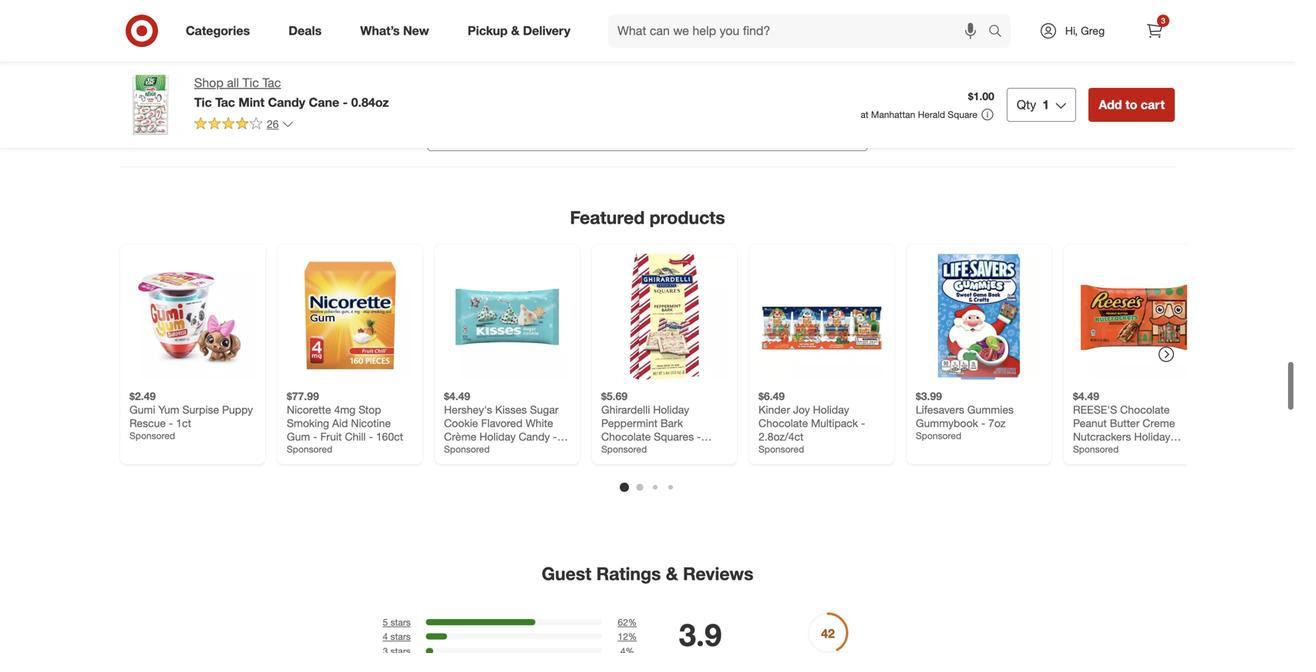Task type: locate. For each thing, give the bounding box(es) containing it.
1 horizontal spatial tic
[[243, 75, 259, 90]]

1 vertical spatial tac
[[215, 95, 235, 110]]

$4.49 hershey's kisses sugar cookie flavored white crème holiday candy - 9oz
[[444, 389, 559, 457]]

1 vertical spatial %
[[628, 631, 637, 642]]

- right squares
[[697, 430, 701, 443]]

2 $4.49 from the left
[[1073, 389, 1100, 403]]

62
[[618, 616, 628, 628]]

160ct
[[376, 430, 403, 443]]

holiday inside $5.69 ghirardelli holiday peppermint bark chocolate squares - 5.4oz
[[653, 403, 689, 416]]

sponsored down the kinder
[[759, 443, 804, 455]]

cane
[[309, 95, 339, 110]]

candy inside $4.49 reese's chocolate peanut butter creme nutcrackers holiday candy - 9.2oz
[[1073, 443, 1105, 457]]

stars for 4 stars
[[391, 631, 411, 642]]

- inside $2.49 gumi yum surpise puppy rescue - 1ct sponsored
[[169, 416, 173, 430]]

what's new
[[360, 23, 429, 38]]

$4.49
[[444, 389, 470, 403], [1073, 389, 1100, 403]]

&
[[511, 23, 520, 38], [666, 563, 678, 584]]

1 horizontal spatial candy
[[519, 430, 550, 443]]

multipack
[[811, 416, 858, 430]]

stars up 4 stars
[[391, 616, 411, 628]]

1 vertical spatial stars
[[391, 631, 411, 642]]

search
[[982, 25, 1019, 40]]

62 %
[[618, 616, 637, 628]]

3
[[1161, 16, 1166, 25]]

reese's chocolate peanut butter creme nutcrackers holiday candy - 9.2oz image
[[1073, 254, 1200, 380]]

sponsored down lifesavers
[[916, 430, 962, 441]]

nicorette 4mg stop smoking aid nicotine gum - fruit chill - 160ct image
[[287, 254, 413, 380]]

0 horizontal spatial tic
[[194, 95, 212, 110]]

shop
[[194, 75, 224, 90]]

candy down sugar
[[519, 430, 550, 443]]

$2.49 gumi yum surpise puppy rescue - 1ct sponsored
[[130, 389, 253, 441]]

0 vertical spatial tac
[[262, 75, 281, 90]]

holiday right joy
[[813, 403, 849, 416]]

holiday down kisses
[[480, 430, 516, 443]]

tic down shop
[[194, 95, 212, 110]]

holiday right nutcrackers on the bottom right
[[1135, 430, 1171, 443]]

% up 12 %
[[628, 616, 637, 628]]

% down 62 % on the left bottom of the page
[[628, 631, 637, 642]]

sponsored down gumi
[[130, 430, 175, 441]]

chocolate up 9.2oz
[[1121, 403, 1170, 416]]

chocolate down the '$6.49'
[[759, 416, 808, 430]]

gumi
[[130, 403, 155, 416]]

tac
[[262, 75, 281, 90], [215, 95, 235, 110]]

new
[[403, 23, 429, 38]]

$4.49 up peanut
[[1073, 389, 1100, 403]]

0 horizontal spatial &
[[511, 23, 520, 38]]

tic
[[243, 75, 259, 90], [194, 95, 212, 110]]

creme
[[1143, 416, 1175, 430]]

$4.49 inside the $4.49 hershey's kisses sugar cookie flavored white crème holiday candy - 9oz
[[444, 389, 470, 403]]

delivery
[[523, 23, 571, 38]]

tac up mint at the left top of page
[[262, 75, 281, 90]]

26
[[267, 117, 279, 131]]

0.84oz
[[351, 95, 389, 110]]

$4.49 up cookie
[[444, 389, 470, 403]]

$4.49 reese's chocolate peanut butter creme nutcrackers holiday candy - 9.2oz
[[1073, 389, 1175, 457]]

hershey's kisses sugar cookie flavored white crème holiday candy - 9oz image
[[444, 254, 571, 380]]

holiday up squares
[[653, 403, 689, 416]]

yum
[[158, 403, 179, 416]]

$1.00
[[968, 90, 995, 103]]

- inside $4.49 reese's chocolate peanut butter creme nutcrackers holiday candy - 9.2oz
[[1108, 443, 1112, 457]]

what's
[[360, 23, 400, 38]]

12 %
[[618, 631, 637, 642]]

What can we help you find? suggestions appear below search field
[[608, 14, 992, 48]]

gummybook
[[916, 416, 978, 430]]

$6.49
[[759, 389, 785, 403]]

2 horizontal spatial chocolate
[[1121, 403, 1170, 416]]

$4.49 inside $4.49 reese's chocolate peanut butter creme nutcrackers holiday candy - 9.2oz
[[1073, 389, 1100, 403]]

1 horizontal spatial tac
[[262, 75, 281, 90]]

sugar
[[530, 403, 559, 416]]

26 link
[[194, 116, 294, 134]]

shop all tic tac tic tac mint candy cane - 0.84oz
[[194, 75, 389, 110]]

1 % from the top
[[628, 616, 637, 628]]

hershey's
[[444, 403, 492, 416]]

qty 1
[[1017, 97, 1050, 112]]

1
[[1043, 97, 1050, 112]]

gummies
[[968, 403, 1014, 416]]

1 horizontal spatial $4.49
[[1073, 389, 1100, 403]]

reese's
[[1073, 403, 1118, 416]]

- inside shop all tic tac tic tac mint candy cane - 0.84oz
[[343, 95, 348, 110]]

1 vertical spatial tic
[[194, 95, 212, 110]]

at manhattan herald square
[[861, 109, 978, 120]]

greg
[[1081, 24, 1105, 37]]

square
[[948, 109, 978, 120]]

0 horizontal spatial $4.49
[[444, 389, 470, 403]]

herald
[[918, 109, 945, 120]]

0 horizontal spatial chocolate
[[601, 430, 651, 443]]

sponsored inside $77.99 nicorette 4mg stop smoking aid nicotine gum - fruit chill - 160ct sponsored
[[287, 443, 332, 455]]

sponsored down smoking
[[287, 443, 332, 455]]

1 vertical spatial &
[[666, 563, 678, 584]]

$6.49 kinder joy holiday chocolate multipack - 2.8oz/4ct sponsored
[[759, 389, 865, 455]]

featured
[[570, 207, 645, 228]]

kinder joy holiday chocolate multipack - 2.8oz/4ct image
[[759, 254, 885, 380]]

- left 9.2oz
[[1108, 443, 1112, 457]]

chocolate
[[1121, 403, 1170, 416], [759, 416, 808, 430], [601, 430, 651, 443]]

% for 62
[[628, 616, 637, 628]]

peanut
[[1073, 416, 1107, 430]]

candy down peanut
[[1073, 443, 1105, 457]]

chocolate inside $5.69 ghirardelli holiday peppermint bark chocolate squares - 5.4oz
[[601, 430, 651, 443]]

- down sugar
[[553, 430, 557, 443]]

1 horizontal spatial chocolate
[[759, 416, 808, 430]]

%
[[628, 616, 637, 628], [628, 631, 637, 642]]

holiday
[[653, 403, 689, 416], [813, 403, 849, 416], [480, 430, 516, 443], [1135, 430, 1171, 443]]

tac down all
[[215, 95, 235, 110]]

0 horizontal spatial tac
[[215, 95, 235, 110]]

stars down the 5 stars
[[391, 631, 411, 642]]

-
[[343, 95, 348, 110], [169, 416, 173, 430], [861, 416, 865, 430], [981, 416, 986, 430], [313, 430, 317, 443], [369, 430, 373, 443], [553, 430, 557, 443], [697, 430, 701, 443], [1108, 443, 1112, 457]]

at
[[861, 109, 869, 120]]

- inside $6.49 kinder joy holiday chocolate multipack - 2.8oz/4ct sponsored
[[861, 416, 865, 430]]

sponsored down peppermint
[[601, 443, 647, 455]]

candy inside the $4.49 hershey's kisses sugar cookie flavored white crème holiday candy - 9oz
[[519, 430, 550, 443]]

candy up 26
[[268, 95, 305, 110]]

1 stars from the top
[[391, 616, 411, 628]]

cart
[[1141, 97, 1165, 112]]

holiday inside $6.49 kinder joy holiday chocolate multipack - 2.8oz/4ct sponsored
[[813, 403, 849, 416]]

1 $4.49 from the left
[[444, 389, 470, 403]]

chocolate down ghirardelli on the bottom of page
[[601, 430, 651, 443]]

tic right all
[[243, 75, 259, 90]]

candy
[[268, 95, 305, 110], [519, 430, 550, 443], [1073, 443, 1105, 457]]

$4.49 for hershey's
[[444, 389, 470, 403]]

& right ratings
[[666, 563, 678, 584]]

pickup
[[468, 23, 508, 38]]

0 vertical spatial stars
[[391, 616, 411, 628]]

0 vertical spatial %
[[628, 616, 637, 628]]

0 horizontal spatial candy
[[268, 95, 305, 110]]

2 stars from the top
[[391, 631, 411, 642]]

- right multipack
[[861, 416, 865, 430]]

2 horizontal spatial candy
[[1073, 443, 1105, 457]]

% for 12
[[628, 631, 637, 642]]

- left 1ct
[[169, 416, 173, 430]]

2 % from the top
[[628, 631, 637, 642]]

stars
[[391, 616, 411, 628], [391, 631, 411, 642]]

fruit
[[320, 430, 342, 443]]

lifesavers gummies gummybook - 7oz image
[[916, 254, 1043, 380]]

nutcrackers
[[1073, 430, 1132, 443]]

lifesavers
[[916, 403, 965, 416]]

bark
[[661, 416, 683, 430]]

- right cane
[[343, 95, 348, 110]]

chocolate inside $6.49 kinder joy holiday chocolate multipack - 2.8oz/4ct sponsored
[[759, 416, 808, 430]]

- left '7oz'
[[981, 416, 986, 430]]

pickup & delivery link
[[455, 14, 590, 48]]

featured products
[[570, 207, 725, 228]]

1 horizontal spatial &
[[666, 563, 678, 584]]

& right pickup
[[511, 23, 520, 38]]



Task type: vqa. For each thing, say whether or not it's contained in the screenshot.
BLACK
no



Task type: describe. For each thing, give the bounding box(es) containing it.
nicotine
[[351, 416, 391, 430]]

pickup & delivery
[[468, 23, 571, 38]]

candy inside shop all tic tac tic tac mint candy cane - 0.84oz
[[268, 95, 305, 110]]

- inside the $4.49 hershey's kisses sugar cookie flavored white crème holiday candy - 9oz
[[553, 430, 557, 443]]

sponsored down cookie
[[444, 443, 490, 455]]

rescue
[[130, 416, 166, 430]]

surpise
[[182, 403, 219, 416]]

4mg
[[334, 403, 356, 416]]

3 link
[[1138, 14, 1172, 48]]

image of tic tac mint candy cane - 0.84oz image
[[120, 74, 182, 136]]

9.2oz
[[1115, 443, 1141, 457]]

stars for 5 stars
[[391, 616, 411, 628]]

all
[[227, 75, 239, 90]]

ratings
[[596, 563, 661, 584]]

2.8oz/4ct
[[759, 430, 804, 443]]

deals link
[[275, 14, 341, 48]]

0 vertical spatial &
[[511, 23, 520, 38]]

gum
[[287, 430, 310, 443]]

$3.99
[[916, 389, 942, 403]]

sponsored inside $2.49 gumi yum surpise puppy rescue - 1ct sponsored
[[130, 430, 175, 441]]

puppy
[[222, 403, 253, 416]]

white
[[526, 416, 553, 430]]

qty
[[1017, 97, 1037, 112]]

$77.99 nicorette 4mg stop smoking aid nicotine gum - fruit chill - 160ct sponsored
[[287, 389, 403, 455]]

12
[[618, 631, 628, 642]]

kisses
[[495, 403, 527, 416]]

0 vertical spatial tic
[[243, 75, 259, 90]]

5
[[383, 616, 388, 628]]

mint
[[239, 95, 265, 110]]

$3.99 lifesavers gummies gummybook - 7oz sponsored
[[916, 389, 1014, 441]]

add to cart button
[[1089, 88, 1175, 122]]

holiday inside the $4.49 hershey's kisses sugar cookie flavored white crème holiday candy - 9oz
[[480, 430, 516, 443]]

- inside $5.69 ghirardelli holiday peppermint bark chocolate squares - 5.4oz
[[697, 430, 701, 443]]

hi,
[[1066, 24, 1078, 37]]

add to cart
[[1099, 97, 1165, 112]]

hi, greg
[[1066, 24, 1105, 37]]

categories
[[186, 23, 250, 38]]

butter
[[1110, 416, 1140, 430]]

joy
[[793, 403, 810, 416]]

nicorette
[[287, 403, 331, 416]]

to
[[1126, 97, 1138, 112]]

cookie
[[444, 416, 478, 430]]

reviews
[[683, 563, 754, 584]]

holiday inside $4.49 reese's chocolate peanut butter creme nutcrackers holiday candy - 9.2oz
[[1135, 430, 1171, 443]]

ghirardelli holiday peppermint bark chocolate squares - 5.4oz image
[[601, 254, 728, 380]]

guest
[[542, 563, 592, 584]]

$2.49
[[130, 389, 156, 403]]

sponsored down peanut
[[1073, 443, 1119, 455]]

deals
[[289, 23, 322, 38]]

aid
[[332, 416, 348, 430]]

peppermint
[[601, 416, 658, 430]]

9oz
[[444, 443, 461, 457]]

gumi yum surpise puppy rescue - 1ct image
[[130, 254, 256, 380]]

manhattan
[[871, 109, 916, 120]]

$4.49 for reese's
[[1073, 389, 1100, 403]]

categories link
[[173, 14, 269, 48]]

what's new link
[[347, 14, 449, 48]]

flavored
[[481, 416, 523, 430]]

$5.69
[[601, 389, 628, 403]]

4
[[383, 631, 388, 642]]

7oz
[[989, 416, 1006, 430]]

guest ratings & reviews
[[542, 563, 754, 584]]

chill
[[345, 430, 366, 443]]

- inside $3.99 lifesavers gummies gummybook - 7oz sponsored
[[981, 416, 986, 430]]

chocolate inside $4.49 reese's chocolate peanut butter creme nutcrackers holiday candy - 9.2oz
[[1121, 403, 1170, 416]]

search button
[[982, 14, 1019, 51]]

add
[[1099, 97, 1122, 112]]

kinder
[[759, 403, 790, 416]]

- left fruit
[[313, 430, 317, 443]]

products
[[650, 207, 725, 228]]

squares
[[654, 430, 694, 443]]

smoking
[[287, 416, 329, 430]]

sponsored inside $6.49 kinder joy holiday chocolate multipack - 2.8oz/4ct sponsored
[[759, 443, 804, 455]]

sponsored inside $3.99 lifesavers gummies gummybook - 7oz sponsored
[[916, 430, 962, 441]]

$77.99
[[287, 389, 319, 403]]

4 stars
[[383, 631, 411, 642]]

$5.69 ghirardelli holiday peppermint bark chocolate squares - 5.4oz
[[601, 389, 701, 457]]

5 stars
[[383, 616, 411, 628]]

- right chill
[[369, 430, 373, 443]]

1ct
[[176, 416, 191, 430]]

crème
[[444, 430, 477, 443]]

5.4oz
[[601, 443, 628, 457]]

ghirardelli
[[601, 403, 650, 416]]



